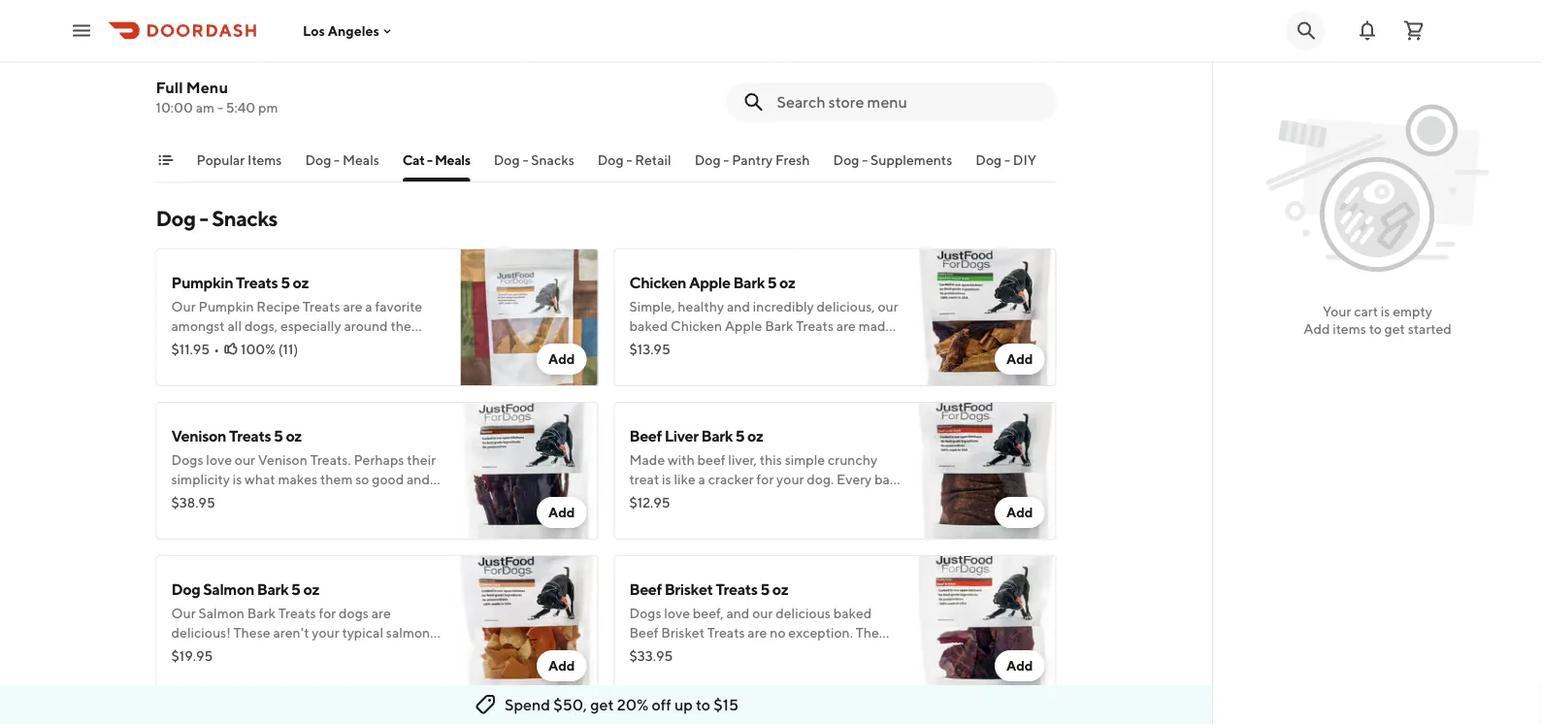 Task type: describe. For each thing, give the bounding box(es) containing it.
add button for chicken apple bark 5 oz
[[995, 344, 1045, 375]]

oz down (11)
[[286, 427, 302, 445]]

oz for beef brisket treats 5 oz
[[772, 580, 788, 598]]

dog - pantry fresh button
[[695, 150, 810, 182]]

add button for beef brisket treats 5 oz
[[995, 650, 1045, 681]]

100%
[[241, 341, 276, 357]]

1 vertical spatial snacks
[[212, 206, 278, 231]]

oz for beef liver bark 5 oz
[[747, 427, 764, 445]]

- right cat
[[427, 152, 432, 168]]

venison
[[171, 427, 226, 445]]

cart
[[1354, 303, 1378, 319]]

bark for salmon
[[257, 580, 289, 598]]

pumpkin treats 5 oz image
[[461, 248, 598, 386]]

$14.79
[[171, 104, 211, 120]]

dog - supplements button
[[833, 150, 952, 182]]

0 vertical spatial dog - snacks
[[494, 152, 574, 168]]

menu
[[186, 78, 228, 97]]

fish
[[171, 36, 200, 55]]

20%
[[617, 695, 649, 714]]

chicken apple bark 5 oz
[[629, 273, 795, 292]]

meals for dog - meals
[[343, 152, 379, 168]]

beef brisket treats 5 oz image
[[919, 555, 1057, 693]]

dog - snacks button
[[494, 150, 574, 182]]

liver
[[665, 427, 699, 445]]

salmon
[[203, 580, 254, 598]]

los
[[303, 23, 325, 39]]

dog - supplements
[[833, 152, 952, 168]]

beef liver bark 5 oz
[[629, 427, 764, 445]]

5:40
[[226, 99, 256, 116]]

Item Search search field
[[777, 91, 1041, 113]]

add button for venison treats 5 oz
[[537, 497, 587, 528]]

dog - retail
[[598, 152, 671, 168]]

dog down show menu categories icon
[[156, 206, 196, 231]]

5 up (11)
[[281, 273, 290, 292]]

dog for dog - retail button
[[598, 152, 624, 168]]

notification bell image
[[1356, 19, 1379, 42]]

venison treats 5 oz
[[171, 427, 302, 445]]

chicken breast treats image
[[461, 709, 598, 724]]

dog for dog - pantry fresh button
[[695, 152, 721, 168]]

5 for beef liver bark 5 oz
[[736, 427, 745, 445]]

0 horizontal spatial dog - snacks
[[156, 206, 278, 231]]

popular items button
[[197, 150, 282, 182]]

0 items, open order cart image
[[1403, 19, 1426, 42]]

los angeles
[[303, 23, 379, 39]]

diy
[[1013, 152, 1037, 168]]

add for dog salmon bark 5 oz
[[548, 658, 575, 674]]

popular
[[197, 152, 245, 168]]

oz for dog salmon bark 5 oz
[[303, 580, 319, 598]]

5 for chicken apple bark 5 oz
[[768, 273, 777, 292]]

18
[[275, 36, 290, 55]]

dog - meals
[[305, 152, 379, 168]]

- for dog - supplements "button"
[[862, 152, 868, 168]]

- for dog - pantry fresh button
[[723, 152, 729, 168]]

- inside full menu 10:00 am - 5:40 pm
[[217, 99, 223, 116]]

pantry
[[732, 152, 773, 168]]

add for beef brisket treats 5 oz
[[1006, 658, 1033, 674]]

cat - meals
[[403, 152, 470, 168]]

100% (11)
[[241, 341, 298, 357]]

beef brisket treats 5 oz
[[629, 580, 788, 598]]

add for pumpkin treats 5 oz
[[548, 351, 575, 367]]

fish & chicken 18 oz
[[171, 36, 309, 55]]

pumpkin
[[171, 273, 233, 292]]

oz up (11)
[[293, 273, 309, 292]]

is
[[1381, 303, 1390, 319]]

10:00
[[156, 99, 193, 116]]

spend
[[505, 695, 550, 714]]

- for dog - diy button
[[1005, 152, 1010, 168]]

$33.95
[[629, 648, 673, 664]]

dog - pantry fresh
[[695, 152, 810, 168]]

$13.95
[[629, 341, 670, 357]]

los angeles button
[[303, 23, 395, 39]]

5 right venison
[[274, 427, 283, 445]]

$38.95
[[171, 495, 215, 511]]

beef liver bark 5 oz image
[[919, 402, 1057, 540]]

angeles
[[328, 23, 379, 39]]

•
[[214, 341, 219, 357]]

&
[[203, 36, 213, 55]]

chicken apple bark 5 oz image
[[919, 248, 1057, 386]]

dog for dog - meals button
[[305, 152, 331, 168]]

to for up
[[696, 695, 711, 714]]

get inside your cart is empty add items to get started
[[1385, 321, 1405, 337]]

dog left salmon
[[171, 580, 200, 598]]

add for venison treats 5 oz
[[548, 504, 575, 520]]



Task type: locate. For each thing, give the bounding box(es) containing it.
off
[[652, 695, 671, 714]]

spend $50, get 20% off up to $15
[[505, 695, 739, 714]]

add button
[[537, 344, 587, 375], [995, 344, 1045, 375], [537, 497, 587, 528], [995, 497, 1045, 528], [537, 650, 587, 681], [995, 650, 1045, 681]]

dog - diy button
[[976, 150, 1037, 182]]

dog right items
[[305, 152, 331, 168]]

- down popular
[[199, 206, 208, 231]]

empty
[[1393, 303, 1433, 319]]

0 horizontal spatial snacks
[[212, 206, 278, 231]]

5
[[281, 273, 290, 292], [768, 273, 777, 292], [274, 427, 283, 445], [736, 427, 745, 445], [291, 580, 300, 598], [760, 580, 770, 598]]

beef left brisket
[[629, 580, 662, 598]]

treats right venison
[[229, 427, 271, 445]]

chicken
[[215, 36, 272, 55], [629, 273, 686, 292]]

dog right fresh
[[833, 152, 859, 168]]

add button for dog salmon bark 5 oz
[[537, 650, 587, 681]]

0 vertical spatial to
[[1369, 321, 1382, 337]]

dog for dog - supplements "button"
[[833, 152, 859, 168]]

dog salmon bark 5 oz
[[171, 580, 319, 598]]

1 vertical spatial bark
[[701, 427, 733, 445]]

treats right pumpkin
[[236, 273, 278, 292]]

- left diy
[[1005, 152, 1010, 168]]

bark right the liver
[[701, 427, 733, 445]]

bark right apple
[[733, 273, 765, 292]]

treats right brisket
[[716, 580, 758, 598]]

0 horizontal spatial chicken
[[215, 36, 272, 55]]

cat
[[403, 152, 425, 168]]

$15
[[714, 695, 739, 714]]

5 right salmon
[[291, 580, 300, 598]]

oz right brisket
[[772, 580, 788, 598]]

5 for beef brisket treats 5 oz
[[760, 580, 770, 598]]

0 vertical spatial get
[[1385, 321, 1405, 337]]

chicken left apple
[[629, 273, 686, 292]]

treats for pumpkin
[[236, 273, 278, 292]]

dog left pantry
[[695, 152, 721, 168]]

to
[[1369, 321, 1382, 337], [696, 695, 711, 714]]

oz
[[293, 36, 309, 55], [293, 273, 309, 292], [779, 273, 795, 292], [286, 427, 302, 445], [747, 427, 764, 445], [303, 580, 319, 598], [772, 580, 788, 598]]

get left the 20%
[[590, 695, 614, 714]]

add for beef liver bark 5 oz
[[1006, 504, 1033, 520]]

venison treats 5 oz image
[[461, 402, 598, 540]]

items
[[1333, 321, 1367, 337]]

oz for chicken apple bark 5 oz
[[779, 273, 795, 292]]

2 vertical spatial treats
[[716, 580, 758, 598]]

1 horizontal spatial chicken
[[629, 273, 686, 292]]

- right items
[[334, 152, 340, 168]]

chicken right "&"
[[215, 36, 272, 55]]

to for items
[[1369, 321, 1382, 337]]

0 vertical spatial bark
[[733, 273, 765, 292]]

-
[[217, 99, 223, 116], [334, 152, 340, 168], [427, 152, 432, 168], [523, 152, 528, 168], [626, 152, 632, 168], [723, 152, 729, 168], [862, 152, 868, 168], [1005, 152, 1010, 168], [199, 206, 208, 231]]

dog - retail button
[[598, 150, 671, 182]]

0 horizontal spatial meals
[[343, 152, 379, 168]]

2 horizontal spatial bark
[[733, 273, 765, 292]]

- down fish & chicken 18 oz image
[[523, 152, 528, 168]]

add
[[1304, 321, 1330, 337], [548, 351, 575, 367], [1006, 351, 1033, 367], [548, 504, 575, 520], [1006, 504, 1033, 520], [548, 658, 575, 674], [1006, 658, 1033, 674]]

- inside "button"
[[862, 152, 868, 168]]

0 vertical spatial treats
[[236, 273, 278, 292]]

- left pantry
[[723, 152, 729, 168]]

2 beef from the top
[[629, 580, 662, 598]]

add button for beef liver bark 5 oz
[[995, 497, 1045, 528]]

fish & chicken 18 oz image
[[461, 12, 598, 149]]

1 meals from the left
[[343, 152, 379, 168]]

pumpkin treats 5 oz
[[171, 273, 309, 292]]

- left supplements
[[862, 152, 868, 168]]

1 vertical spatial beef
[[629, 580, 662, 598]]

dog - meals button
[[305, 150, 379, 182]]

dog - snacks
[[494, 152, 574, 168], [156, 206, 278, 231]]

your cart is empty add items to get started
[[1304, 303, 1452, 337]]

meals
[[343, 152, 379, 168], [435, 152, 470, 168]]

full
[[156, 78, 183, 97]]

beef for beef brisket treats 5 oz
[[629, 580, 662, 598]]

your
[[1323, 303, 1351, 319]]

5 right apple
[[768, 273, 777, 292]]

dog inside "button"
[[833, 152, 859, 168]]

- for dog - snacks button
[[523, 152, 528, 168]]

- for dog - meals button
[[334, 152, 340, 168]]

get down is
[[1385, 321, 1405, 337]]

show menu categories image
[[158, 152, 173, 168]]

dog - diy
[[976, 152, 1037, 168]]

- for dog - retail button
[[626, 152, 632, 168]]

dog salmon bark 5 oz image
[[461, 555, 598, 693]]

dog left diy
[[976, 152, 1002, 168]]

$11.95 •
[[171, 341, 219, 357]]

1 vertical spatial get
[[590, 695, 614, 714]]

dog
[[305, 152, 331, 168], [494, 152, 520, 168], [598, 152, 624, 168], [695, 152, 721, 168], [833, 152, 859, 168], [976, 152, 1002, 168], [156, 206, 196, 231], [171, 580, 200, 598]]

bark right salmon
[[257, 580, 289, 598]]

meals inside dog - meals button
[[343, 152, 379, 168]]

dog - snacks down fish & chicken 18 oz image
[[494, 152, 574, 168]]

1 horizontal spatial meals
[[435, 152, 470, 168]]

dog inside button
[[695, 152, 721, 168]]

beef
[[629, 427, 662, 445], [629, 580, 662, 598]]

to down cart
[[1369, 321, 1382, 337]]

beef left the liver
[[629, 427, 662, 445]]

dog right cat - meals
[[494, 152, 520, 168]]

0 vertical spatial chicken
[[215, 36, 272, 55]]

popular items
[[197, 152, 282, 168]]

- right am
[[217, 99, 223, 116]]

$12.95
[[629, 495, 670, 511]]

- left retail
[[626, 152, 632, 168]]

bark
[[733, 273, 765, 292], [701, 427, 733, 445], [257, 580, 289, 598]]

- inside button
[[723, 152, 729, 168]]

dog left retail
[[598, 152, 624, 168]]

snacks inside dog - snacks button
[[531, 152, 574, 168]]

pm
[[258, 99, 278, 116]]

5 for dog salmon bark 5 oz
[[291, 580, 300, 598]]

bark for apple
[[733, 273, 765, 292]]

oz right 18
[[293, 36, 309, 55]]

dog for dog - snacks button
[[494, 152, 520, 168]]

started
[[1408, 321, 1452, 337]]

1 horizontal spatial snacks
[[531, 152, 574, 168]]

5 right the liver
[[736, 427, 745, 445]]

1 vertical spatial treats
[[229, 427, 271, 445]]

fresh
[[776, 152, 810, 168]]

oz right the liver
[[747, 427, 764, 445]]

0 vertical spatial beef
[[629, 427, 662, 445]]

snacks down popular items button
[[212, 206, 278, 231]]

dog - snacks down popular items button
[[156, 206, 278, 231]]

add for chicken apple bark 5 oz
[[1006, 351, 1033, 367]]

bark for liver
[[701, 427, 733, 445]]

meals left cat
[[343, 152, 379, 168]]

1 horizontal spatial bark
[[701, 427, 733, 445]]

meals for cat - meals
[[435, 152, 470, 168]]

dog for dog - diy button
[[976, 152, 1002, 168]]

brisket
[[665, 580, 713, 598]]

apple
[[689, 273, 730, 292]]

snacks
[[531, 152, 574, 168], [212, 206, 278, 231]]

am
[[196, 99, 215, 116]]

oz right salmon
[[303, 580, 319, 598]]

oz right apple
[[779, 273, 795, 292]]

to right up
[[696, 695, 711, 714]]

treats
[[236, 273, 278, 292], [229, 427, 271, 445], [716, 580, 758, 598]]

oz for fish & chicken 18 oz
[[293, 36, 309, 55]]

to inside your cart is empty add items to get started
[[1369, 321, 1382, 337]]

meals right cat
[[435, 152, 470, 168]]

open menu image
[[70, 19, 93, 42]]

full menu 10:00 am - 5:40 pm
[[156, 78, 278, 116]]

snacks left dog - retail
[[531, 152, 574, 168]]

$11.95
[[171, 341, 210, 357]]

0 horizontal spatial bark
[[257, 580, 289, 598]]

1 vertical spatial dog - snacks
[[156, 206, 278, 231]]

1 vertical spatial chicken
[[629, 273, 686, 292]]

5 right brisket
[[760, 580, 770, 598]]

up
[[675, 695, 693, 714]]

0 horizontal spatial to
[[696, 695, 711, 714]]

0 horizontal spatial get
[[590, 695, 614, 714]]

$19.95
[[171, 648, 213, 664]]

(11)
[[278, 341, 298, 357]]

beef for beef liver bark 5 oz
[[629, 427, 662, 445]]

1 vertical spatial to
[[696, 695, 711, 714]]

add inside your cart is empty add items to get started
[[1304, 321, 1330, 337]]

1 beef from the top
[[629, 427, 662, 445]]

1 horizontal spatial to
[[1369, 321, 1382, 337]]

retail
[[635, 152, 671, 168]]

treats for venison
[[229, 427, 271, 445]]

add button for pumpkin treats 5 oz
[[537, 344, 587, 375]]

0 vertical spatial snacks
[[531, 152, 574, 168]]

$50,
[[553, 695, 587, 714]]

2 vertical spatial bark
[[257, 580, 289, 598]]

1 horizontal spatial get
[[1385, 321, 1405, 337]]

supplements
[[871, 152, 952, 168]]

1 horizontal spatial dog - snacks
[[494, 152, 574, 168]]

get
[[1385, 321, 1405, 337], [590, 695, 614, 714]]

items
[[248, 152, 282, 168]]

2 meals from the left
[[435, 152, 470, 168]]



Task type: vqa. For each thing, say whether or not it's contained in the screenshot.
Dog - DIY
yes



